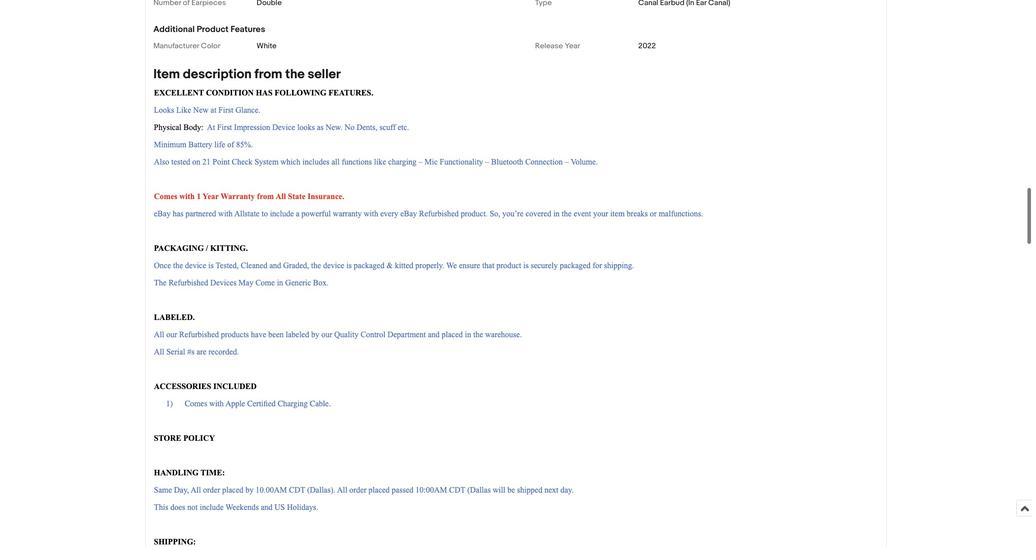 Task type: locate. For each thing, give the bounding box(es) containing it.
the
[[285, 66, 305, 82]]

additional product features
[[153, 25, 265, 35]]

manufacturer color
[[153, 41, 220, 51]]

year
[[565, 41, 580, 51]]

additional
[[153, 25, 195, 35]]

from
[[255, 66, 282, 82]]

release year
[[535, 41, 580, 51]]

features
[[231, 25, 265, 35]]

white
[[257, 41, 277, 51]]

seller
[[308, 66, 341, 82]]



Task type: vqa. For each thing, say whether or not it's contained in the screenshot.
information,
no



Task type: describe. For each thing, give the bounding box(es) containing it.
item
[[153, 66, 180, 82]]

manufacturer
[[153, 41, 199, 51]]

item description from the seller
[[153, 66, 341, 82]]

description
[[183, 66, 252, 82]]

product
[[197, 25, 229, 35]]

release
[[535, 41, 563, 51]]

2022
[[638, 41, 656, 51]]

color
[[201, 41, 220, 51]]



